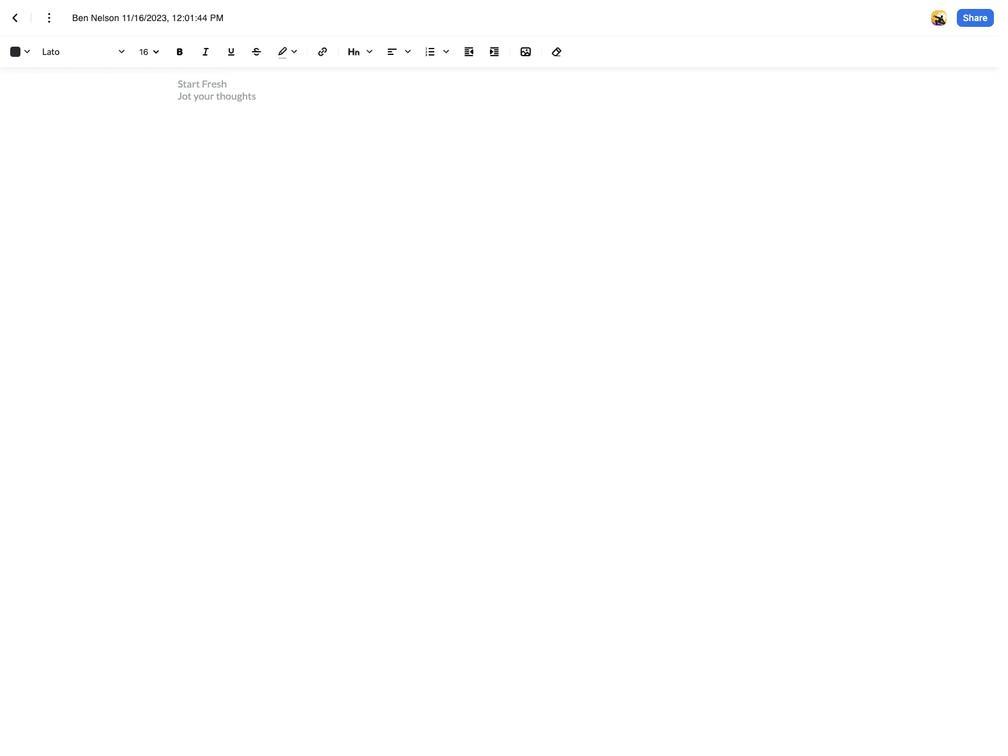 Task type: describe. For each thing, give the bounding box(es) containing it.
open image
[[148, 44, 164, 60]]

ben nelson image
[[932, 10, 947, 26]]

lato
[[42, 46, 60, 57]]

lato button
[[40, 43, 129, 61]]

strikethrough image
[[249, 44, 265, 59]]

insert image image
[[518, 44, 534, 59]]

clear style image
[[550, 44, 565, 59]]

increase indent image
[[487, 44, 502, 59]]



Task type: vqa. For each thing, say whether or not it's contained in the screenshot.
Passcode to the middle
no



Task type: locate. For each thing, give the bounding box(es) containing it.
underline image
[[224, 44, 239, 59]]

italic image
[[198, 44, 214, 59]]

share
[[964, 12, 988, 23]]

bold image
[[173, 44, 188, 59]]

decrease indent image
[[462, 44, 477, 59]]

share button
[[957, 9, 995, 27]]

link image
[[315, 44, 331, 59]]

more image
[[42, 10, 57, 26]]

all notes image
[[8, 10, 23, 26]]

None text field
[[72, 12, 237, 24], [139, 43, 161, 60], [72, 12, 237, 24], [139, 43, 161, 60]]



